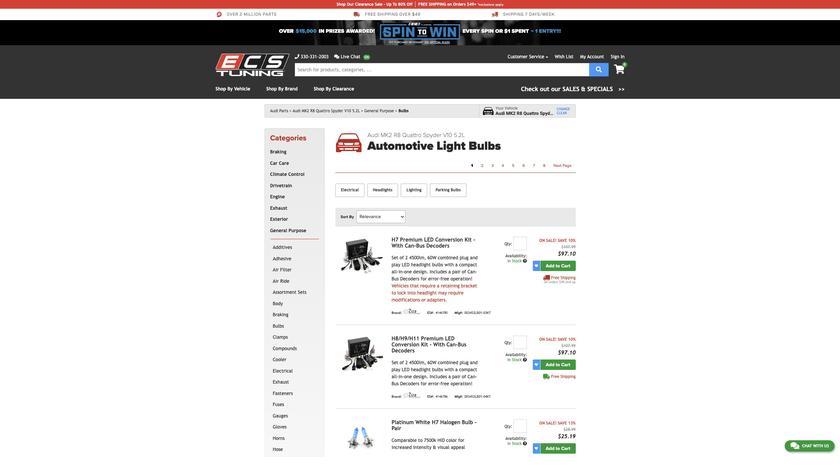Task type: describe. For each thing, give the bounding box(es) containing it.
assortment
[[273, 290, 297, 295]]

stock for h8/h9/h11 premium led conversion kit - with can-bus decoders
[[512, 358, 522, 363]]

can- inside h7 premium led conversion kit - with can-bus decoders
[[405, 243, 416, 249]]

premium for h8/h9/h11
[[421, 336, 444, 342]]

play for set of 2 4500lm, 60w combined plug and play led headlight bulbs with a compact all-in-one design. includes a pair of can- bus decoders for error-free operation! vehicles that require a retaining bracket to lock into headlight may require modifications or adapters.
[[392, 262, 400, 268]]

save for h7 premium led conversion kit - with can-bus decoders
[[558, 238, 567, 243]]

apply
[[495, 3, 504, 6]]

gloves
[[273, 425, 287, 430]]

0 horizontal spatial require
[[420, 283, 436, 289]]

on sale!                         save 10% $107.99 $97.10 for h8/h9/h11 premium led conversion kit - with can-bus decoders
[[539, 337, 576, 356]]

& inside sales & specials link
[[581, 86, 586, 93]]

with for h7
[[392, 243, 403, 249]]

ecs tuning 'spin to win' contest logo image
[[380, 23, 460, 40]]

0 vertical spatial general purpose
[[364, 109, 394, 113]]

$1
[[504, 28, 510, 35]]

chat with us link
[[785, 441, 835, 452]]

phone image
[[295, 54, 299, 59]]

spyder inside your vehicle audi mk2 r8 quattro spyder v10 5.2l
[[540, 111, 554, 116]]

free for set of 2 4500lm, 60w combined plug and play led headlight bulbs with a compact all-in-one design. includes a pair of can- bus decoders for error-free operation! vehicles that require a retaining bracket to lock into headlight may require modifications or adapters.
[[441, 276, 449, 282]]

availability: for h8/h9/h11 premium led conversion kit - with can-bus decoders
[[506, 353, 527, 357]]

to for h8/h9/h11 premium led conversion kit - with can-bus decoders add to cart button
[[556, 362, 560, 368]]

general purpose inside category navigation element
[[270, 228, 306, 233]]

exterior
[[270, 217, 288, 222]]

1 inside the 1 link
[[471, 163, 473, 168]]

for for set of 2 4500lm, 60w combined plug and play led headlight bulbs with a compact all-in-one design. includes a pair of can- bus decoders for error-free operation!
[[421, 381, 427, 387]]

to for third add to cart button from the top
[[556, 446, 560, 452]]

braking for bottommost braking link
[[273, 312, 288, 318]]

qty: for h7 premium led conversion kit - with can-bus decoders
[[505, 242, 512, 246]]

v10 for audi mk2 r8 quattro spyder v10 5.2l
[[345, 109, 351, 113]]

5.2l for audi mk2 r8 quattro spyder v10 5.2l
[[352, 109, 360, 113]]

h7 inside h7 premium led conversion kit - with can-bus decoders
[[392, 237, 398, 243]]

kit for h7 premium led conversion kit - with can-bus decoders
[[465, 237, 472, 243]]

7 inside the shipping 7 days/week link
[[525, 12, 528, 17]]

in for first question circle image
[[508, 358, 511, 363]]

4 link
[[498, 161, 508, 170]]

save inside on sale!                         save 13% $28.99 $25.19
[[558, 421, 567, 426]]

into
[[407, 290, 416, 296]]

=
[[531, 28, 534, 35]]

es#4146786 - 003452lb01-04kt - h8/h9/h11 premium led conversion kit - with can-bus decoders - set of 2 4500lm, 60w combined plug and play led headlight bulbs with a compact all-in-one design. includes a pair of can-bus decoders for error-free operation! - ziza - audi bmw volkswagen mercedes benz mini porsche image
[[335, 336, 386, 374]]

shop for shop by vehicle
[[216, 86, 226, 92]]

bulbs for set of 2 4500lm, 60w combined plug and play led headlight bulbs with a compact all-in-one design. includes a pair of can- bus decoders for error-free operation! vehicles that require a retaining bracket to lock into headlight may require modifications or adapters.
[[432, 262, 443, 268]]

shipping for free shipping
[[561, 375, 576, 379]]

of up mfg#: 003452lb01-04kt
[[462, 374, 466, 380]]

bus inside the h8/h9/h11 premium led conversion kit - with can-bus decoders
[[458, 342, 467, 348]]

8 link
[[539, 161, 550, 170]]

$49+
[[467, 2, 477, 7]]

3 add to cart button from the top
[[541, 444, 576, 454]]

vehicles
[[392, 283, 409, 289]]

1 horizontal spatial general purpose link
[[364, 109, 397, 113]]

h8/h9/h11 premium led conversion kit - with can-bus decoders
[[392, 336, 467, 354]]

to
[[393, 2, 397, 7]]

of up bracket
[[462, 269, 466, 275]]

4
[[502, 163, 504, 168]]

0 vertical spatial exhaust
[[270, 206, 287, 211]]

ecs tuning image
[[216, 54, 289, 76]]

0 vertical spatial general
[[364, 109, 379, 113]]

60w for set of 2 4500lm, 60w combined plug and play led headlight bulbs with a compact all-in-one design. includes a pair of can- bus decoders for error-free operation!
[[428, 360, 437, 366]]

add to cart for h8/h9/h11 premium led conversion kit - with can-bus decoders
[[546, 362, 570, 368]]

spyder for audi mk2 r8 quattro spyder v10 5.2l automotive light bulbs
[[423, 131, 442, 139]]

engine
[[270, 194, 285, 200]]

air for air ride
[[273, 279, 279, 284]]

page
[[563, 163, 572, 168]]

bulbs for set of 2 4500lm, 60w combined plug and play led headlight bulbs with a compact all-in-one design. includes a pair of can- bus decoders for error-free operation!
[[432, 367, 443, 373]]

shop by clearance link
[[314, 86, 354, 92]]

free ship ping on orders $49+ *exclusions apply
[[418, 2, 504, 7]]

bulbs link
[[272, 321, 318, 332]]

ziza - corporate logo image for h7 premium led conversion kit - with can-bus decoders
[[403, 309, 421, 315]]

design. for set of 2 4500lm, 60w combined plug and play led headlight bulbs with a compact all-in-one design. includes a pair of can- bus decoders for error-free operation!
[[413, 374, 428, 380]]

over 2 million parts
[[227, 12, 277, 17]]

0 horizontal spatial general purpose link
[[269, 225, 318, 237]]

decoders inside the h8/h9/h11 premium led conversion kit - with can-bus decoders
[[392, 348, 415, 354]]

mfg#: for h7 premium led conversion kit - with can-bus decoders
[[455, 311, 463, 315]]

quattro for audi mk2 r8 quattro spyder v10 5.2l
[[316, 109, 330, 113]]

assortment sets
[[273, 290, 307, 295]]

can- inside set of 2 4500lm, 60w combined plug and play led headlight bulbs with a compact all-in-one design. includes a pair of can- bus decoders for error-free operation! vehicles that require a retaining bracket to lock into headlight may require modifications or adapters.
[[468, 269, 477, 275]]

to inside set of 2 4500lm, 60w combined plug and play led headlight bulbs with a compact all-in-one design. includes a pair of can- bus decoders for error-free operation! vehicles that require a retaining bracket to lock into headlight may require modifications or adapters.
[[392, 290, 396, 296]]

sets
[[298, 290, 307, 295]]

sales & specials
[[563, 86, 613, 93]]

by for vehicle
[[228, 86, 233, 92]]

10% for h8/h9/h11 premium led conversion kit - with can-bus decoders
[[568, 337, 576, 342]]

white
[[416, 420, 430, 426]]

mfg#: for h8/h9/h11 premium led conversion kit - with can-bus decoders
[[455, 395, 463, 399]]

sale! inside on sale!                         save 13% $28.99 $25.19
[[546, 421, 557, 426]]

over for over $15,000 in prizes
[[279, 28, 294, 35]]

conversion for h7 premium led conversion kit - with can-bus decoders
[[435, 237, 463, 243]]

003452lb01- for h8/h9/h11 premium led conversion kit - with can-bus decoders
[[465, 395, 484, 399]]

on sale!                         save 13% $28.99 $25.19
[[539, 421, 576, 440]]

sign in
[[611, 54, 625, 59]]

0 vertical spatial shipping
[[503, 12, 524, 17]]

0 vertical spatial electrical
[[341, 188, 359, 193]]

climate
[[270, 172, 287, 177]]

up
[[572, 280, 576, 284]]

play for set of 2 4500lm, 60w combined plug and play led headlight bulbs with a compact all-in-one design. includes a pair of can- bus decoders for error-free operation!
[[392, 367, 400, 373]]

add for h7 premium led conversion kit - with can-bus decoders
[[546, 263, 555, 269]]

car
[[270, 161, 278, 166]]

lighting link
[[401, 184, 427, 197]]

3 in stock from the top
[[508, 442, 523, 446]]

rules
[[442, 41, 450, 44]]

hose
[[273, 447, 283, 453]]

clearance for by
[[333, 86, 354, 92]]

shop by brand
[[266, 86, 298, 92]]

that
[[410, 283, 419, 289]]

bulb
[[462, 420, 473, 426]]

body
[[273, 301, 283, 307]]

air for air filter
[[273, 267, 279, 273]]

brand
[[285, 86, 298, 92]]

v10 for audi mk2 r8 quattro spyder v10 5.2l automotive light bulbs
[[443, 131, 452, 139]]

mk2 for audi mk2 r8 quattro spyder v10 5.2l
[[302, 109, 309, 113]]

10% for h7 premium led conversion kit - with can-bus decoders
[[568, 238, 576, 243]]

shop for shop by brand
[[266, 86, 277, 92]]

wish list link
[[555, 54, 574, 59]]

save for h8/h9/h11 premium led conversion kit - with can-bus decoders
[[558, 337, 567, 342]]

add to cart button for h8/h9/h11 premium led conversion kit - with can-bus decoders
[[541, 360, 576, 370]]

in for 1st question circle image from the bottom of the page
[[508, 442, 511, 446]]

shop by vehicle
[[216, 86, 250, 92]]

sale! for h7 premium led conversion kit - with can-bus decoders
[[546, 238, 557, 243]]

1 vertical spatial braking link
[[272, 310, 318, 321]]

1 vertical spatial require
[[448, 290, 464, 296]]

$97.10 for h7 premium led conversion kit - with can-bus decoders
[[558, 251, 576, 257]]

clamps link
[[272, 332, 318, 343]]

by right sort
[[349, 215, 354, 219]]

bracket
[[461, 283, 477, 289]]

over
[[399, 12, 411, 17]]

up
[[387, 2, 392, 7]]

adapters.
[[427, 297, 447, 303]]

paginated product list navigation navigation
[[368, 161, 576, 170]]

one for set of 2 4500lm, 60w combined plug and play led headlight bulbs with a compact all-in-one design. includes a pair of can- bus decoders for error-free operation!
[[404, 374, 412, 380]]

your vehicle audi mk2 r8 quattro spyder v10 5.2l
[[496, 106, 574, 116]]

parking bulbs link
[[430, 184, 467, 197]]

1 vertical spatial headlight
[[417, 290, 437, 296]]

free for free shipping over $49
[[365, 12, 376, 17]]

see official rules link
[[425, 41, 450, 45]]

clear
[[557, 111, 567, 115]]

body link
[[272, 298, 318, 310]]

0 vertical spatial exhaust link
[[269, 203, 318, 214]]

fasteners
[[273, 391, 293, 396]]

$25.19
[[558, 434, 576, 440]]

or inside set of 2 4500lm, 60w combined plug and play led headlight bulbs with a compact all-in-one design. includes a pair of can- bus decoders for error-free operation! vehicles that require a retaining bracket to lock into headlight may require modifications or adapters.
[[422, 297, 426, 303]]

general purpose subcategories element
[[270, 239, 319, 458]]

- for platinum white h7 halogen bulb - pair
[[475, 420, 477, 426]]

1 horizontal spatial or
[[495, 28, 503, 35]]

adhesive link
[[272, 254, 318, 265]]

exterior link
[[269, 214, 318, 225]]

comments image
[[791, 442, 800, 450]]

compact for set of 2 4500lm, 60w combined plug and play led headlight bulbs with a compact all-in-one design. includes a pair of can- bus decoders for error-free operation!
[[459, 367, 477, 373]]

& inside comparable to 7500k hid color for increased intensity & visual appeal
[[433, 445, 436, 450]]

exhaust inside general purpose subcategories element
[[273, 380, 289, 385]]

days/week
[[529, 12, 555, 17]]

includes for set of 2 4500lm, 60w combined plug and play led headlight bulbs with a compact all-in-one design. includes a pair of can- bus decoders for error-free operation!
[[430, 374, 447, 380]]

set for set of 2 4500lm, 60w combined plug and play led headlight bulbs with a compact all-in-one design. includes a pair of can- bus decoders for error-free operation!
[[392, 360, 398, 366]]

add to wish list image for $25.19
[[535, 447, 538, 451]]

gauges
[[273, 414, 288, 419]]

intensity
[[413, 445, 432, 450]]

cooler link
[[272, 355, 318, 366]]

every spin or $1 spent = 1 entry!!!
[[463, 28, 561, 35]]

in stock for h7 premium led conversion kit - with can-bus decoders
[[508, 259, 523, 264]]

shop by clearance
[[314, 86, 354, 92]]

0 horizontal spatial on
[[447, 2, 452, 7]]

of down the h8/h9/h11
[[400, 360, 404, 366]]

car care link
[[269, 158, 318, 169]]

h7 inside platinum white h7 halogen bulb - pair
[[432, 420, 439, 426]]

live
[[341, 54, 349, 59]]

es#: for h7 premium led conversion kit - with can-bus decoders
[[427, 311, 434, 315]]

add to cart for h7 premium led conversion kit - with can-bus decoders
[[546, 263, 570, 269]]

7 inside 7 link
[[533, 163, 535, 168]]

add to wish list image for $97.10
[[535, 363, 538, 367]]

6 link
[[519, 161, 529, 170]]

electrical inside general purpose subcategories element
[[273, 369, 293, 374]]

free for set of 2 4500lm, 60w combined plug and play led headlight bulbs with a compact all-in-one design. includes a pair of can- bus decoders for error-free operation!
[[441, 381, 449, 387]]

with for set of 2 4500lm, 60w combined plug and play led headlight bulbs with a compact all-in-one design. includes a pair of can- bus decoders for error-free operation! vehicles that require a retaining bracket to lock into headlight may require modifications or adapters.
[[445, 262, 454, 268]]

and for set of 2 4500lm, 60w combined plug and play led headlight bulbs with a compact all-in-one design. includes a pair of can- bus decoders for error-free operation!
[[470, 360, 478, 366]]

error- for set of 2 4500lm, 60w combined plug and play led headlight bulbs with a compact all-in-one design. includes a pair of can- bus decoders for error-free operation!
[[428, 381, 441, 387]]

cart for h8/h9/h11 premium led conversion kit - with can-bus decoders
[[561, 362, 570, 368]]

in
[[319, 28, 324, 35]]

headlights link
[[367, 184, 398, 197]]

shipping
[[378, 12, 398, 17]]

in- for set of 2 4500lm, 60w combined plug and play led headlight bulbs with a compact all-in-one design. includes a pair of can- bus decoders for error-free operation!
[[399, 374, 404, 380]]

free shipping over $49
[[365, 12, 421, 17]]

1 vertical spatial exhaust link
[[272, 377, 318, 388]]

0 vertical spatial braking link
[[269, 147, 318, 158]]

conversion for h8/h9/h11 premium led conversion kit - with can-bus decoders
[[392, 342, 420, 348]]

es#: 4146786
[[427, 395, 448, 399]]

in for question circle icon
[[508, 259, 511, 264]]

list
[[566, 54, 574, 59]]

fuses
[[273, 402, 284, 408]]

my account link
[[580, 54, 604, 59]]

can- inside set of 2 4500lm, 60w combined plug and play led headlight bulbs with a compact all-in-one design. includes a pair of can- bus decoders for error-free operation!
[[468, 374, 477, 380]]

adhesive
[[273, 256, 291, 262]]

0 vertical spatial electrical link
[[335, 184, 364, 197]]

parking
[[436, 188, 450, 193]]

$107.99 for h7 premium led conversion kit - with can-bus decoders
[[562, 245, 576, 249]]

all- for set of 2 4500lm, 60w combined plug and play led headlight bulbs with a compact all-in-one design. includes a pair of can- bus decoders for error-free operation! vehicles that require a retaining bracket to lock into headlight may require modifications or adapters.
[[392, 269, 399, 275]]

light
[[437, 139, 466, 153]]

free for free shipping on orders $49 and up
[[551, 276, 559, 280]]

next page
[[554, 163, 572, 168]]

3 add from the top
[[546, 446, 555, 452]]

quattro inside your vehicle audi mk2 r8 quattro spyder v10 5.2l
[[523, 111, 539, 116]]

your
[[496, 106, 504, 111]]

led inside h7 premium led conversion kit - with can-bus decoders
[[424, 237, 434, 243]]

air filter
[[273, 267, 292, 273]]

vehicle inside your vehicle audi mk2 r8 quattro spyder v10 5.2l
[[505, 106, 518, 111]]

8
[[543, 163, 546, 168]]

appeal
[[451, 445, 465, 450]]

2 inside set of 2 4500lm, 60w combined plug and play led headlight bulbs with a compact all-in-one design. includes a pair of can- bus decoders for error-free operation! vehicles that require a retaining bracket to lock into headlight may require modifications or adapters.
[[405, 255, 408, 261]]

operation! for set of 2 4500lm, 60w combined plug and play led headlight bulbs with a compact all-in-one design. includes a pair of can- bus decoders for error-free operation! vehicles that require a retaining bracket to lock into headlight may require modifications or adapters.
[[451, 276, 473, 282]]

hid
[[438, 438, 445, 443]]

for inside comparable to 7500k hid color for increased intensity & visual appeal
[[458, 438, 464, 443]]

$49 inside free shipping on orders $49 and up
[[559, 280, 565, 284]]

1 horizontal spatial chat
[[802, 444, 812, 449]]

led inside set of 2 4500lm, 60w combined plug and play led headlight bulbs with a compact all-in-one design. includes a pair of can- bus decoders for error-free operation! vehicles that require a retaining bracket to lock into headlight may require modifications or adapters.
[[402, 262, 410, 268]]

question circle image
[[523, 259, 527, 263]]



Task type: vqa. For each thing, say whether or not it's contained in the screenshot.
Build
no



Task type: locate. For each thing, give the bounding box(es) containing it.
brand: for h7 premium led conversion kit - with can-bus decoders
[[392, 311, 402, 315]]

2
[[240, 12, 242, 17], [481, 163, 484, 168], [405, 255, 408, 261], [405, 360, 408, 366]]

kit inside h7 premium led conversion kit - with can-bus decoders
[[465, 237, 472, 243]]

2 vertical spatial add to cart button
[[541, 444, 576, 454]]

1 horizontal spatial general
[[364, 109, 379, 113]]

shopping cart image
[[614, 65, 625, 74]]

require right that
[[420, 283, 436, 289]]

to up free shipping on orders $49 and up
[[556, 263, 560, 269]]

0 vertical spatial chat
[[351, 54, 360, 59]]

add to cart button up the free shipping
[[541, 360, 576, 370]]

compact up bracket
[[459, 262, 477, 268]]

1 play from the top
[[392, 262, 400, 268]]

2 one from the top
[[404, 374, 412, 380]]

live chat link
[[334, 53, 370, 60]]

es#: left 4146786
[[427, 395, 434, 399]]

free up 4146786
[[441, 381, 449, 387]]

customer service button
[[508, 53, 548, 60]]

braking link up care
[[269, 147, 318, 158]]

quattro
[[316, 109, 330, 113], [523, 111, 539, 116], [402, 131, 422, 139]]

ziza - corporate logo image down modifications
[[403, 309, 421, 315]]

one inside set of 2 4500lm, 60w combined plug and play led headlight bulbs with a compact all-in-one design. includes a pair of can- bus decoders for error-free operation!
[[404, 374, 412, 380]]

2 qty: from the top
[[505, 341, 512, 345]]

on
[[447, 2, 452, 7], [544, 280, 548, 284]]

2 vertical spatial stock
[[512, 442, 522, 446]]

1 vertical spatial for
[[421, 381, 427, 387]]

1 horizontal spatial clearance
[[355, 2, 374, 7]]

clearance up audi mk2 r8 quattro spyder v10 5.2l link
[[333, 86, 354, 92]]

1 link
[[467, 161, 477, 170]]

1 $107.99 from the top
[[562, 245, 576, 249]]

combined for set of 2 4500lm, 60w combined plug and play led headlight bulbs with a compact all-in-one design. includes a pair of can- bus decoders for error-free operation! vehicles that require a retaining bracket to lock into headlight may require modifications or adapters.
[[438, 255, 458, 261]]

2 mfg#: from the top
[[455, 395, 463, 399]]

0 vertical spatial kit
[[465, 237, 472, 243]]

1 vertical spatial error-
[[428, 381, 441, 387]]

0 vertical spatial 003452lb01-
[[465, 311, 484, 315]]

1 horizontal spatial require
[[448, 290, 464, 296]]

add to cart up free shipping on orders $49 and up
[[546, 263, 570, 269]]

$97.10 up the free shipping
[[558, 350, 576, 356]]

ship
[[429, 2, 437, 7]]

horns
[[273, 436, 285, 441]]

1 compact from the top
[[459, 262, 477, 268]]

add to wish list image
[[535, 363, 538, 367], [535, 447, 538, 451]]

cart for h7 premium led conversion kit - with can-bus decoders
[[561, 263, 570, 269]]

0 horizontal spatial spyder
[[331, 109, 343, 113]]

quattro inside audi mk2 r8 quattro spyder v10 5.2l automotive light bulbs
[[402, 131, 422, 139]]

0 horizontal spatial &
[[433, 445, 436, 450]]

includes inside set of 2 4500lm, 60w combined plug and play led headlight bulbs with a compact all-in-one design. includes a pair of can- bus decoders for error-free operation!
[[430, 374, 447, 380]]

qty:
[[505, 242, 512, 246], [505, 341, 512, 345], [505, 425, 512, 429]]

2 pair from the top
[[452, 374, 461, 380]]

in- inside set of 2 4500lm, 60w combined plug and play led headlight bulbs with a compact all-in-one design. includes a pair of can- bus decoders for error-free operation! vehicles that require a retaining bracket to lock into headlight may require modifications or adapters.
[[399, 269, 404, 275]]

es#:
[[427, 311, 434, 315], [427, 395, 434, 399]]

- for h8/h9/h11 premium led conversion kit - with can-bus decoders
[[430, 342, 432, 348]]

0 vertical spatial on
[[539, 238, 545, 243]]

1 left '2' link
[[471, 163, 473, 168]]

control
[[288, 172, 305, 177]]

2 vertical spatial with
[[813, 444, 823, 449]]

general inside category navigation element
[[270, 228, 287, 233]]

bulbs inside set of 2 4500lm, 60w combined plug and play led headlight bulbs with a compact all-in-one design. includes a pair of can- bus decoders for error-free operation! vehicles that require a retaining bracket to lock into headlight may require modifications or adapters.
[[432, 262, 443, 268]]

2 add to cart button from the top
[[541, 360, 576, 370]]

0
[[624, 63, 626, 66]]

combined inside set of 2 4500lm, 60w combined plug and play led headlight bulbs with a compact all-in-one design. includes a pair of can- bus decoders for error-free operation! vehicles that require a retaining bracket to lock into headlight may require modifications or adapters.
[[438, 255, 458, 261]]

spyder up the light
[[423, 131, 442, 139]]

combined for set of 2 4500lm, 60w combined plug and play led headlight bulbs with a compact all-in-one design. includes a pair of can- bus decoders for error-free operation!
[[438, 360, 458, 366]]

1 vertical spatial 60w
[[428, 360, 437, 366]]

compact
[[459, 262, 477, 268], [459, 367, 477, 373]]

2 vertical spatial add
[[546, 446, 555, 452]]

operation!
[[451, 276, 473, 282], [451, 381, 473, 387]]

1 vertical spatial h7
[[432, 420, 439, 426]]

2 set from the top
[[392, 360, 398, 366]]

all- inside set of 2 4500lm, 60w combined plug and play led headlight bulbs with a compact all-in-one design. includes a pair of can- bus decoders for error-free operation!
[[392, 374, 399, 380]]

braking link down "body" in the left bottom of the page
[[272, 310, 318, 321]]

braking inside general purpose subcategories element
[[273, 312, 288, 318]]

r8 for audi mk2 r8 quattro spyder v10 5.2l automotive light bulbs
[[394, 131, 401, 139]]

compact inside set of 2 4500lm, 60w combined plug and play led headlight bulbs with a compact all-in-one design. includes a pair of can- bus decoders for error-free operation! vehicles that require a retaining bracket to lock into headlight may require modifications or adapters.
[[459, 262, 477, 268]]

brand:
[[392, 311, 402, 315], [392, 395, 402, 399]]

combined inside set of 2 4500lm, 60w combined plug and play led headlight bulbs with a compact all-in-one design. includes a pair of can- bus decoders for error-free operation!
[[438, 360, 458, 366]]

1 vertical spatial operation!
[[451, 381, 473, 387]]

premium inside the h8/h9/h11 premium led conversion kit - with can-bus decoders
[[421, 336, 444, 342]]

electrical up the sort by
[[341, 188, 359, 193]]

ziza - corporate logo image
[[403, 309, 421, 315], [403, 393, 421, 398]]

5.2l for audi mk2 r8 quattro spyder v10 5.2l automotive light bulbs
[[454, 131, 465, 139]]

brand: down modifications
[[392, 311, 402, 315]]

1 combined from the top
[[438, 255, 458, 261]]

for inside set of 2 4500lm, 60w combined plug and play led headlight bulbs with a compact all-in-one design. includes a pair of can- bus decoders for error-free operation! vehicles that require a retaining bracket to lock into headlight may require modifications or adapters.
[[421, 276, 427, 282]]

free
[[418, 2, 428, 7]]

play inside set of 2 4500lm, 60w combined plug and play led headlight bulbs with a compact all-in-one design. includes a pair of can- bus decoders for error-free operation!
[[392, 367, 400, 373]]

bulbs down h7 premium led conversion kit - with can-bus decoders
[[432, 262, 443, 268]]

2 play from the top
[[392, 367, 400, 373]]

pair inside set of 2 4500lm, 60w combined plug and play led headlight bulbs with a compact all-in-one design. includes a pair of can- bus decoders for error-free operation! vehicles that require a retaining bracket to lock into headlight may require modifications or adapters.
[[452, 269, 461, 275]]

2 error- from the top
[[428, 381, 441, 387]]

2 left 'million'
[[240, 12, 242, 17]]

bulbs inside general purpose subcategories element
[[273, 324, 284, 329]]

1 operation! from the top
[[451, 276, 473, 282]]

audi for audi mk2 r8 quattro spyder v10 5.2l
[[293, 109, 301, 113]]

1 vertical spatial electrical
[[273, 369, 293, 374]]

r8 for audi mk2 r8 quattro spyder v10 5.2l
[[310, 109, 315, 113]]

led
[[424, 237, 434, 243], [402, 262, 410, 268], [445, 336, 455, 342], [402, 367, 410, 373]]

one
[[404, 269, 412, 275], [404, 374, 412, 380]]

and for set of 2 4500lm, 60w combined plug and play led headlight bulbs with a compact all-in-one design. includes a pair of can- bus decoders for error-free operation! vehicles that require a retaining bracket to lock into headlight may require modifications or adapters.
[[470, 255, 478, 261]]

2 $107.99 from the top
[[562, 344, 576, 348]]

visual
[[438, 445, 450, 450]]

1 horizontal spatial quattro
[[402, 131, 422, 139]]

parking bulbs
[[436, 188, 461, 193]]

with inside set of 2 4500lm, 60w combined plug and play led headlight bulbs with a compact all-in-one design. includes a pair of can- bus decoders for error-free operation!
[[445, 367, 454, 373]]

for for set of 2 4500lm, 60w combined plug and play led headlight bulbs with a compact all-in-one design. includes a pair of can- bus decoders for error-free operation! vehicles that require a retaining bracket to lock into headlight may require modifications or adapters.
[[421, 276, 427, 282]]

1 add from the top
[[546, 263, 555, 269]]

0 horizontal spatial or
[[422, 297, 426, 303]]

shop for shop by clearance
[[314, 86, 324, 92]]

bulbs down h8/h9/h11 premium led conversion kit - with can-bus decoders link
[[432, 367, 443, 373]]

0 vertical spatial plug
[[460, 255, 469, 261]]

play inside set of 2 4500lm, 60w combined plug and play led headlight bulbs with a compact all-in-one design. includes a pair of can- bus decoders for error-free operation! vehicles that require a retaining bracket to lock into headlight may require modifications or adapters.
[[392, 262, 400, 268]]

add for h8/h9/h11 premium led conversion kit - with can-bus decoders
[[546, 362, 555, 368]]

chat
[[351, 54, 360, 59], [802, 444, 812, 449]]

0 horizontal spatial clearance
[[333, 86, 354, 92]]

spyder inside audi mk2 r8 quattro spyder v10 5.2l automotive light bulbs
[[423, 131, 442, 139]]

spyder for audi mk2 r8 quattro spyder v10 5.2l
[[331, 109, 343, 113]]

vehicle right your
[[505, 106, 518, 111]]

to down $25.19
[[556, 446, 560, 452]]

prizes
[[326, 28, 344, 35]]

7 left 8
[[533, 163, 535, 168]]

headlight up that
[[411, 262, 431, 268]]

1 vertical spatial purpose
[[289, 228, 306, 233]]

2 availability: from the top
[[506, 353, 527, 357]]

r8 inside your vehicle audi mk2 r8 quattro spyder v10 5.2l
[[517, 111, 522, 116]]

0 vertical spatial h7
[[392, 237, 398, 243]]

1 in- from the top
[[399, 269, 404, 275]]

braking link
[[269, 147, 318, 158], [272, 310, 318, 321]]

mfg#: 003452lb01-03kt
[[455, 311, 491, 315]]

by for clearance
[[326, 86, 331, 92]]

bus inside h7 premium led conversion kit - with can-bus decoders
[[416, 243, 425, 249]]

1 on from the top
[[539, 238, 545, 243]]

0 horizontal spatial electrical link
[[272, 366, 318, 377]]

0 horizontal spatial chat
[[351, 54, 360, 59]]

*exclusions
[[478, 3, 494, 6]]

purpose for rightmost general purpose link
[[380, 109, 394, 113]]

mfg#: right 4146785
[[455, 311, 463, 315]]

shipping inside free shipping on orders $49 and up
[[561, 276, 576, 280]]

1 add to cart button from the top
[[541, 261, 576, 271]]

necessary.
[[409, 41, 424, 44]]

2 $97.10 from the top
[[558, 350, 576, 356]]

compact inside set of 2 4500lm, 60w combined plug and play led headlight bulbs with a compact all-in-one design. includes a pair of can- bus decoders for error-free operation!
[[459, 367, 477, 373]]

save
[[558, 238, 567, 243], [558, 337, 567, 342], [558, 421, 567, 426]]

compounds link
[[272, 343, 318, 355]]

plug for set of 2 4500lm, 60w combined plug and play led headlight bulbs with a compact all-in-one design. includes a pair of can- bus decoders for error-free operation!
[[460, 360, 469, 366]]

1 vertical spatial save
[[558, 337, 567, 342]]

0 vertical spatial vehicle
[[234, 86, 250, 92]]

2 free from the top
[[441, 381, 449, 387]]

includes inside set of 2 4500lm, 60w combined plug and play led headlight bulbs with a compact all-in-one design. includes a pair of can- bus decoders for error-free operation! vehicles that require a retaining bracket to lock into headlight may require modifications or adapters.
[[430, 269, 447, 275]]

0 vertical spatial in-
[[399, 269, 404, 275]]

1 vertical spatial with
[[445, 367, 454, 373]]

free inside free shipping over $49 link
[[365, 12, 376, 17]]

- inside platinum white h7 halogen bulb - pair
[[475, 420, 477, 426]]

to up the free shipping
[[556, 362, 560, 368]]

0 horizontal spatial general
[[270, 228, 287, 233]]

1 brand: from the top
[[392, 311, 402, 315]]

set inside set of 2 4500lm, 60w combined plug and play led headlight bulbs with a compact all-in-one design. includes a pair of can- bus decoders for error-free operation!
[[392, 360, 398, 366]]

1 10% from the top
[[568, 238, 576, 243]]

combined down the h7 premium led conversion kit - with can-bus decoders link
[[438, 255, 458, 261]]

free inside free shipping on orders $49 and up
[[551, 276, 559, 280]]

spent
[[512, 28, 529, 35]]

1 sale! from the top
[[546, 238, 557, 243]]

2 es#: from the top
[[427, 395, 434, 399]]

includes up retaining
[[430, 269, 447, 275]]

es#11130 - zzh7bsplwa -  platinum white h7 halogen bulb - pair - comparable to 7500k hid color for increased intensity & visual appeal - ziza - audi bmw volkswagen mercedes benz mini porsche image
[[335, 420, 386, 458]]

with for set of 2 4500lm, 60w combined plug and play led headlight bulbs with a compact all-in-one design. includes a pair of can- bus decoders for error-free operation!
[[445, 367, 454, 373]]

0 vertical spatial pair
[[452, 269, 461, 275]]

ping
[[437, 2, 446, 7]]

mk2 for audi mk2 r8 quattro spyder v10 5.2l automotive light bulbs
[[381, 131, 392, 139]]

6
[[523, 163, 525, 168]]

add to cart button down $25.19
[[541, 444, 576, 454]]

1 003452lb01- from the top
[[465, 311, 484, 315]]

0 horizontal spatial 1
[[471, 163, 473, 168]]

pair for set of 2 4500lm, 60w combined plug and play led headlight bulbs with a compact all-in-one design. includes a pair of can- bus decoders for error-free operation!
[[452, 374, 461, 380]]

free for free shipping
[[551, 375, 559, 379]]

0 vertical spatial clearance
[[355, 2, 374, 7]]

headlight up adapters.
[[417, 290, 437, 296]]

conversion inside h7 premium led conversion kit - with can-bus decoders
[[435, 237, 463, 243]]

parts
[[279, 109, 288, 113]]

2 in- from the top
[[399, 374, 404, 380]]

- for h7 premium led conversion kit - with can-bus decoders
[[473, 237, 475, 243]]

1 vertical spatial general purpose link
[[269, 225, 318, 237]]

brand: up the platinum
[[392, 395, 402, 399]]

climate control link
[[269, 169, 318, 180]]

2 inside set of 2 4500lm, 60w combined plug and play led headlight bulbs with a compact all-in-one design. includes a pair of can- bus decoders for error-free operation!
[[405, 360, 408, 366]]

4500lm, for set of 2 4500lm, 60w combined plug and play led headlight bulbs with a compact all-in-one design. includes a pair of can- bus decoders for error-free operation! vehicles that require a retaining bracket to lock into headlight may require modifications or adapters.
[[409, 255, 426, 261]]

kit for h8/h9/h11 premium led conversion kit - with can-bus decoders
[[421, 342, 428, 348]]

with left us on the right bottom of page
[[813, 444, 823, 449]]

1 vertical spatial chat
[[802, 444, 812, 449]]

availability: for h7 premium led conversion kit - with can-bus decoders
[[506, 254, 527, 259]]

color
[[446, 438, 457, 443]]

1 error- from the top
[[428, 276, 441, 282]]

ziza - corporate logo image left es#: 4146786
[[403, 393, 421, 398]]

one for set of 2 4500lm, 60w combined plug and play led headlight bulbs with a compact all-in-one design. includes a pair of can- bus decoders for error-free operation! vehicles that require a retaining bracket to lock into headlight may require modifications or adapters.
[[404, 269, 412, 275]]

1 vertical spatial kit
[[421, 342, 428, 348]]

0 vertical spatial &
[[581, 86, 586, 93]]

design. up es#: 4146786
[[413, 374, 428, 380]]

2 design. from the top
[[413, 374, 428, 380]]

0 vertical spatial or
[[495, 28, 503, 35]]

bus inside set of 2 4500lm, 60w combined plug and play led headlight bulbs with a compact all-in-one design. includes a pair of can- bus decoders for error-free operation! vehicles that require a retaining bracket to lock into headlight may require modifications or adapters.
[[392, 276, 399, 282]]

5 link
[[508, 161, 519, 170]]

lock
[[397, 290, 406, 296]]

sign
[[611, 54, 619, 59]]

cart up the free shipping
[[561, 362, 570, 368]]

shop by vehicle link
[[216, 86, 250, 92]]

add up the free shipping
[[546, 362, 555, 368]]

add to wish list image
[[535, 264, 538, 268]]

bulbs inside audi mk2 r8 quattro spyder v10 5.2l automotive light bulbs
[[469, 139, 501, 153]]

3 stock from the top
[[512, 442, 522, 446]]

1 $97.10 from the top
[[558, 251, 576, 257]]

automotive
[[368, 139, 434, 153]]

1 vertical spatial add to cart
[[546, 362, 570, 368]]

add down on sale!                         save 13% $28.99 $25.19
[[546, 446, 555, 452]]

1 in stock from the top
[[508, 259, 523, 264]]

mk2 inside your vehicle audi mk2 r8 quattro spyder v10 5.2l
[[506, 111, 516, 116]]

plug inside set of 2 4500lm, 60w combined plug and play led headlight bulbs with a compact all-in-one design. includes a pair of can- bus decoders for error-free operation!
[[460, 360, 469, 366]]

require down retaining
[[448, 290, 464, 296]]

2 on from the top
[[539, 337, 545, 342]]

chat with us
[[802, 444, 829, 449]]

$107.99 for h8/h9/h11 premium led conversion kit - with can-bus decoders
[[562, 344, 576, 348]]

pair for set of 2 4500lm, 60w combined plug and play led headlight bulbs with a compact all-in-one design. includes a pair of can- bus decoders for error-free operation! vehicles that require a retaining bracket to lock into headlight may require modifications or adapters.
[[452, 269, 461, 275]]

v10 inside audi mk2 r8 quattro spyder v10 5.2l automotive light bulbs
[[443, 131, 452, 139]]

of up vehicles
[[400, 255, 404, 261]]

parts
[[263, 12, 277, 17]]

7 left days/week
[[525, 12, 528, 17]]

1 ziza - corporate logo image from the top
[[403, 309, 421, 315]]

v10 inside your vehicle audi mk2 r8 quattro spyder v10 5.2l
[[555, 111, 564, 116]]

modifications
[[392, 297, 420, 303]]

to inside comparable to 7500k hid color for increased intensity & visual appeal
[[418, 438, 423, 443]]

audi inside audi mk2 r8 quattro spyder v10 5.2l automotive light bulbs
[[368, 131, 379, 139]]

set down the h8/h9/h11
[[392, 360, 398, 366]]

60w down the h7 premium led conversion kit - with can-bus decoders link
[[428, 255, 437, 261]]

0 horizontal spatial r8
[[310, 109, 315, 113]]

1 vertical spatial bulbs
[[432, 367, 443, 373]]

category navigation element
[[264, 128, 325, 458]]

3 availability: from the top
[[506, 437, 527, 441]]

can- inside the h8/h9/h11 premium led conversion kit - with can-bus decoders
[[447, 342, 458, 348]]

error- up 'may' on the bottom right of page
[[428, 276, 441, 282]]

includes for set of 2 4500lm, 60w combined plug and play led headlight bulbs with a compact all-in-one design. includes a pair of can- bus decoders for error-free operation! vehicles that require a retaining bracket to lock into headlight may require modifications or adapters.
[[430, 269, 447, 275]]

error-
[[428, 276, 441, 282], [428, 381, 441, 387]]

for inside set of 2 4500lm, 60w combined plug and play led headlight bulbs with a compact all-in-one design. includes a pair of can- bus decoders for error-free operation!
[[421, 381, 427, 387]]

3 cart from the top
[[561, 446, 570, 452]]

by down ecs tuning "image"
[[228, 86, 233, 92]]

stock for h7 premium led conversion kit - with can-bus decoders
[[512, 259, 522, 264]]

electrical link up the sort by
[[335, 184, 364, 197]]

1 availability: from the top
[[506, 254, 527, 259]]

h8/h9/h11 premium led conversion kit - with can-bus decoders link
[[392, 336, 467, 354]]

platinum white h7 halogen bulb - pair
[[392, 420, 477, 432]]

1 vertical spatial design.
[[413, 374, 428, 380]]

shop inside "shop our clearance sale - up to 80% off" link
[[337, 2, 346, 7]]

hose link
[[272, 445, 318, 456]]

on inside free shipping on orders $49 and up
[[544, 280, 548, 284]]

2 question circle image from the top
[[523, 442, 527, 446]]

change link
[[557, 107, 570, 111]]

3 qty: from the top
[[505, 425, 512, 429]]

braking for the topmost braking link
[[270, 149, 286, 155]]

2 003452lb01- from the top
[[465, 395, 484, 399]]

by up audi mk2 r8 quattro spyder v10 5.2l link
[[326, 86, 331, 92]]

7 link
[[529, 161, 539, 170]]

1 cart from the top
[[561, 263, 570, 269]]

air ride link
[[272, 276, 318, 287]]

to left lock
[[392, 290, 396, 296]]

sale! for h8/h9/h11 premium led conversion kit - with can-bus decoders
[[546, 337, 557, 342]]

play down the h8/h9/h11
[[392, 367, 400, 373]]

0 vertical spatial with
[[445, 262, 454, 268]]

2 operation! from the top
[[451, 381, 473, 387]]

audi right parts
[[293, 109, 301, 113]]

0 vertical spatial design.
[[413, 269, 428, 275]]

1 vertical spatial 1
[[471, 163, 473, 168]]

mfg#: 003452lb01-04kt
[[455, 395, 491, 399]]

4500lm, inside set of 2 4500lm, 60w combined plug and play led headlight bulbs with a compact all-in-one design. includes a pair of can- bus decoders for error-free operation! vehicles that require a retaining bracket to lock into headlight may require modifications or adapters.
[[409, 255, 426, 261]]

2 compact from the top
[[459, 367, 477, 373]]

0 horizontal spatial purpose
[[289, 228, 306, 233]]

1 free from the top
[[441, 276, 449, 282]]

0 vertical spatial headlight
[[411, 262, 431, 268]]

braking up car care
[[270, 149, 286, 155]]

1 60w from the top
[[428, 255, 437, 261]]

audi inside your vehicle audi mk2 r8 quattro spyder v10 5.2l
[[496, 111, 505, 116]]

bulbs inside set of 2 4500lm, 60w combined plug and play led headlight bulbs with a compact all-in-one design. includes a pair of can- bus decoders for error-free operation!
[[432, 367, 443, 373]]

or left $1
[[495, 28, 503, 35]]

1 vertical spatial question circle image
[[523, 442, 527, 446]]

0 vertical spatial on sale!                         save 10% $107.99 $97.10
[[539, 238, 576, 257]]

2 combined from the top
[[438, 360, 458, 366]]

2 save from the top
[[558, 337, 567, 342]]

exhaust link up the exterior
[[269, 203, 318, 214]]

2 sale! from the top
[[546, 337, 557, 342]]

plug inside set of 2 4500lm, 60w combined plug and play led headlight bulbs with a compact all-in-one design. includes a pair of can- bus decoders for error-free operation! vehicles that require a retaining bracket to lock into headlight may require modifications or adapters.
[[460, 255, 469, 261]]

2 brand: from the top
[[392, 395, 402, 399]]

1 save from the top
[[558, 238, 567, 243]]

0 horizontal spatial vehicle
[[234, 86, 250, 92]]

2 vertical spatial availability:
[[506, 437, 527, 441]]

es#4146785 - 003452lb01-03kt - h7 premium led conversion kit - with can-bus decoders - set of 2 4500lm, 60w combined plug and play led headlight bulbs with a compact all-in-one design. includes a pair of can-bus decoders for error-free operation! - ziza - audi bmw volkswagen mercedes benz mini porsche image
[[335, 237, 386, 275]]

4500lm, down the h8/h9/h11 premium led conversion kit - with can-bus decoders on the bottom
[[409, 360, 426, 366]]

free inside set of 2 4500lm, 60w combined plug and play led headlight bulbs with a compact all-in-one design. includes a pair of can- bus decoders for error-free operation!
[[441, 381, 449, 387]]

1 vertical spatial $107.99
[[562, 344, 576, 348]]

1 add to cart from the top
[[546, 263, 570, 269]]

Search text field
[[295, 63, 589, 76]]

5.2l inside audi mk2 r8 quattro spyder v10 5.2l automotive light bulbs
[[454, 131, 465, 139]]

on for h8/h9/h11 premium led conversion kit - with can-bus decoders
[[539, 337, 545, 342]]

add to cart up the free shipping
[[546, 362, 570, 368]]

exhaust link
[[269, 203, 318, 214], [272, 377, 318, 388]]

bulbs
[[399, 109, 409, 113], [469, 139, 501, 153], [451, 188, 461, 193], [273, 324, 284, 329]]

over left 'million'
[[227, 12, 238, 17]]

$97.10 up free shipping on orders $49 and up
[[558, 251, 576, 257]]

in- for set of 2 4500lm, 60w combined plug and play led headlight bulbs with a compact all-in-one design. includes a pair of can- bus decoders for error-free operation! vehicles that require a retaining bracket to lock into headlight may require modifications or adapters.
[[399, 269, 404, 275]]

sale!
[[546, 238, 557, 243], [546, 337, 557, 342], [546, 421, 557, 426]]

all- for set of 2 4500lm, 60w combined plug and play led headlight bulbs with a compact all-in-one design. includes a pair of can- bus decoders for error-free operation!
[[392, 374, 399, 380]]

cart down $25.19
[[561, 446, 570, 452]]

clearance right our
[[355, 2, 374, 7]]

0 horizontal spatial 7
[[525, 12, 528, 17]]

customer service
[[508, 54, 544, 59]]

2 plug from the top
[[460, 360, 469, 366]]

1 air from the top
[[273, 267, 279, 273]]

0 vertical spatial qty:
[[505, 242, 512, 246]]

question circle image
[[523, 358, 527, 362], [523, 442, 527, 446]]

air left filter
[[273, 267, 279, 273]]

0 vertical spatial question circle image
[[523, 358, 527, 362]]

operation! up mfg#: 003452lb01-04kt
[[451, 381, 473, 387]]

331-
[[310, 54, 319, 59]]

purpose for the leftmost general purpose link
[[289, 228, 306, 233]]

shop for shop our clearance sale - up to 80% off
[[337, 2, 346, 7]]

3 save from the top
[[558, 421, 567, 426]]

1 one from the top
[[404, 269, 412, 275]]

es#: for h8/h9/h11 premium led conversion kit - with can-bus decoders
[[427, 395, 434, 399]]

.
[[450, 41, 451, 44]]

0 vertical spatial error-
[[428, 276, 441, 282]]

1 pair from the top
[[452, 269, 461, 275]]

on right ping
[[447, 2, 452, 7]]

search image
[[596, 66, 602, 72]]

mk2
[[302, 109, 309, 113], [506, 111, 516, 116], [381, 131, 392, 139]]

0 vertical spatial $49
[[412, 12, 421, 17]]

1 includes from the top
[[430, 269, 447, 275]]

60w inside set of 2 4500lm, 60w combined plug and play led headlight bulbs with a compact all-in-one design. includes a pair of can- bus decoders for error-free operation! vehicles that require a retaining bracket to lock into headlight may require modifications or adapters.
[[428, 255, 437, 261]]

with up retaining
[[445, 262, 454, 268]]

003452lb01- for h7 premium led conversion kit - with can-bus decoders
[[465, 311, 484, 315]]

decoders inside h7 premium led conversion kit - with can-bus decoders
[[427, 243, 450, 249]]

retaining
[[441, 283, 460, 289]]

0 vertical spatial brand:
[[392, 311, 402, 315]]

plug for set of 2 4500lm, 60w combined plug and play led headlight bulbs with a compact all-in-one design. includes a pair of can- bus decoders for error-free operation! vehicles that require a retaining bracket to lock into headlight may require modifications or adapters.
[[460, 255, 469, 261]]

3 add to cart from the top
[[546, 446, 570, 452]]

audi parts
[[270, 109, 288, 113]]

1 on sale!                         save 10% $107.99 $97.10 from the top
[[539, 238, 576, 257]]

clearance for our
[[355, 2, 374, 7]]

with inside set of 2 4500lm, 60w combined plug and play led headlight bulbs with a compact all-in-one design. includes a pair of can- bus decoders for error-free operation! vehicles that require a retaining bracket to lock into headlight may require modifications or adapters.
[[445, 262, 454, 268]]

1 horizontal spatial electrical
[[341, 188, 359, 193]]

on inside on sale!                         save 13% $28.99 $25.19
[[539, 421, 545, 426]]

0 vertical spatial compact
[[459, 262, 477, 268]]

2 on sale!                         save 10% $107.99 $97.10 from the top
[[539, 337, 576, 356]]

comments image
[[334, 54, 339, 59]]

to
[[556, 263, 560, 269], [392, 290, 396, 296], [556, 362, 560, 368], [418, 438, 423, 443], [556, 446, 560, 452]]

to for h7 premium led conversion kit - with can-bus decoders's add to cart button
[[556, 263, 560, 269]]

and inside free shipping on orders $49 and up
[[566, 280, 571, 284]]

quattro up "automotive"
[[402, 131, 422, 139]]

0 vertical spatial all-
[[392, 269, 399, 275]]

design. inside set of 2 4500lm, 60w combined plug and play led headlight bulbs with a compact all-in-one design. includes a pair of can- bus decoders for error-free operation!
[[413, 374, 428, 380]]

bus inside set of 2 4500lm, 60w combined plug and play led headlight bulbs with a compact all-in-one design. includes a pair of can- bus decoders for error-free operation!
[[392, 381, 399, 387]]

on
[[539, 238, 545, 243], [539, 337, 545, 342], [539, 421, 545, 426]]

2 all- from the top
[[392, 374, 399, 380]]

0 vertical spatial add to wish list image
[[535, 363, 538, 367]]

1 horizontal spatial h7
[[432, 420, 439, 426]]

availability:
[[506, 254, 527, 259], [506, 353, 527, 357], [506, 437, 527, 441]]

over 2 million parts link
[[216, 11, 277, 17]]

2 vertical spatial headlight
[[411, 367, 431, 373]]

1 vertical spatial on sale!                         save 10% $107.99 $97.10
[[539, 337, 576, 356]]

ride
[[280, 279, 289, 284]]

1 horizontal spatial 5.2l
[[454, 131, 465, 139]]

2 add to wish list image from the top
[[535, 447, 538, 451]]

error- up es#: 4146786
[[428, 381, 441, 387]]

2 4500lm, from the top
[[409, 360, 426, 366]]

60w inside set of 2 4500lm, 60w combined plug and play led headlight bulbs with a compact all-in-one design. includes a pair of can- bus decoders for error-free operation!
[[428, 360, 437, 366]]

1 design. from the top
[[413, 269, 428, 275]]

exhaust up fasteners
[[273, 380, 289, 385]]

2 add to cart from the top
[[546, 362, 570, 368]]

and inside set of 2 4500lm, 60w combined plug and play led headlight bulbs with a compact all-in-one design. includes a pair of can- bus decoders for error-free operation!
[[470, 360, 478, 366]]

design. for set of 2 4500lm, 60w combined plug and play led headlight bulbs with a compact all-in-one design. includes a pair of can- bus decoders for error-free operation! vehicles that require a retaining bracket to lock into headlight may require modifications or adapters.
[[413, 269, 428, 275]]

1
[[535, 28, 538, 35], [471, 163, 473, 168]]

5
[[512, 163, 515, 168]]

spyder left clear at the top right of page
[[540, 111, 554, 116]]

1 vertical spatial mfg#:
[[455, 395, 463, 399]]

2 vertical spatial in stock
[[508, 442, 523, 446]]

1 vertical spatial all-
[[392, 374, 399, 380]]

with inside h7 premium led conversion kit - with can-bus decoders
[[392, 243, 403, 249]]

1 vertical spatial conversion
[[392, 342, 420, 348]]

in stock for h8/h9/h11 premium led conversion kit - with can-bus decoders
[[508, 358, 523, 363]]

2 up vehicles
[[405, 255, 408, 261]]

led inside the h8/h9/h11 premium led conversion kit - with can-bus decoders
[[445, 336, 455, 342]]

audi mk2 r8 quattro spyder v10 5.2l automotive light bulbs
[[368, 131, 501, 153]]

2 vertical spatial sale!
[[546, 421, 557, 426]]

over left '$15,000'
[[279, 28, 294, 35]]

care
[[279, 161, 289, 166]]

0 horizontal spatial $49
[[412, 12, 421, 17]]

on sale!                         save 10% $107.99 $97.10 up free shipping on orders $49 and up
[[539, 238, 576, 257]]

spyder down shop by clearance link
[[331, 109, 343, 113]]

on sale!                         save 10% $107.99 $97.10 up the free shipping
[[539, 337, 576, 356]]

4500lm, for set of 2 4500lm, 60w combined plug and play led headlight bulbs with a compact all-in-one design. includes a pair of can- bus decoders for error-free operation!
[[409, 360, 426, 366]]

exhaust link up fasteners
[[272, 377, 318, 388]]

1 qty: from the top
[[505, 242, 512, 246]]

and inside set of 2 4500lm, 60w combined plug and play led headlight bulbs with a compact all-in-one design. includes a pair of can- bus decoders for error-free operation! vehicles that require a retaining bracket to lock into headlight may require modifications or adapters.
[[470, 255, 478, 261]]

vehicle down ecs tuning "image"
[[234, 86, 250, 92]]

1 horizontal spatial kit
[[465, 237, 472, 243]]

shipping 7 days/week link
[[492, 11, 555, 17]]

operation! inside set of 2 4500lm, 60w combined plug and play led headlight bulbs with a compact all-in-one design. includes a pair of can- bus decoders for error-free operation! vehicles that require a retaining bracket to lock into headlight may require modifications or adapters.
[[451, 276, 473, 282]]

quattro for audi mk2 r8 quattro spyder v10 5.2l automotive light bulbs
[[402, 131, 422, 139]]

04kt
[[484, 395, 491, 399]]

2 cart from the top
[[561, 362, 570, 368]]

0 vertical spatial ziza - corporate logo image
[[403, 309, 421, 315]]

headlight down h8/h9/h11 premium led conversion kit - with can-bus decoders link
[[411, 367, 431, 373]]

all- inside set of 2 4500lm, 60w combined plug and play led headlight bulbs with a compact all-in-one design. includes a pair of can- bus decoders for error-free operation! vehicles that require a retaining bracket to lock into headlight may require modifications or adapters.
[[392, 269, 399, 275]]

combined down h8/h9/h11 premium led conversion kit - with can-bus decoders link
[[438, 360, 458, 366]]

1 vertical spatial ziza - corporate logo image
[[403, 393, 421, 398]]

1 stock from the top
[[512, 259, 522, 264]]

cart up free shipping on orders $49 and up
[[561, 263, 570, 269]]

operation! for set of 2 4500lm, 60w combined plug and play led headlight bulbs with a compact all-in-one design. includes a pair of can- bus decoders for error-free operation!
[[451, 381, 473, 387]]

exhaust up the exterior
[[270, 206, 287, 211]]

0 vertical spatial sale!
[[546, 238, 557, 243]]

customer
[[508, 54, 528, 59]]

headlight inside set of 2 4500lm, 60w combined plug and play led headlight bulbs with a compact all-in-one design. includes a pair of can- bus decoders for error-free operation!
[[411, 367, 431, 373]]

comparable to 7500k hid color for increased intensity & visual appeal
[[392, 438, 465, 450]]

audi for audi mk2 r8 quattro spyder v10 5.2l automotive light bulbs
[[368, 131, 379, 139]]

sort
[[341, 215, 348, 219]]

set
[[392, 255, 398, 261], [392, 360, 398, 366]]

1 add to wish list image from the top
[[535, 363, 538, 367]]

error- inside set of 2 4500lm, 60w combined plug and play led headlight bulbs with a compact all-in-one design. includes a pair of can- bus decoders for error-free operation!
[[428, 381, 441, 387]]

pair inside set of 2 4500lm, 60w combined plug and play led headlight bulbs with a compact all-in-one design. includes a pair of can- bus decoders for error-free operation!
[[452, 374, 461, 380]]

2 in stock from the top
[[508, 358, 523, 363]]

1 mfg#: from the top
[[455, 311, 463, 315]]

0 vertical spatial for
[[421, 276, 427, 282]]

audi mk2 r8 quattro spyder v10 5.2l
[[293, 109, 360, 113]]

no purchase necessary. see official rules .
[[390, 41, 451, 44]]

1 horizontal spatial general purpose
[[364, 109, 394, 113]]

set up vehicles
[[392, 255, 398, 261]]

audi down your
[[496, 111, 505, 116]]

on left the 'orders'
[[544, 280, 548, 284]]

next
[[554, 163, 562, 168]]

set inside set of 2 4500lm, 60w combined plug and play led headlight bulbs with a compact all-in-one design. includes a pair of can- bus decoders for error-free operation! vehicles that require a retaining bracket to lock into headlight may require modifications or adapters.
[[392, 255, 398, 261]]

2 air from the top
[[273, 279, 279, 284]]

1 4500lm, from the top
[[409, 255, 426, 261]]

0 vertical spatial $97.10
[[558, 251, 576, 257]]

chat right live on the top left of page
[[351, 54, 360, 59]]

compact up mfg#: 003452lb01-04kt
[[459, 367, 477, 373]]

1 horizontal spatial &
[[581, 86, 586, 93]]

0 vertical spatial cart
[[561, 263, 570, 269]]

3 on from the top
[[539, 421, 545, 426]]

design. inside set of 2 4500lm, 60w combined plug and play led headlight bulbs with a compact all-in-one design. includes a pair of can- bus decoders for error-free operation! vehicles that require a retaining bracket to lock into headlight may require modifications or adapters.
[[413, 269, 428, 275]]

quattro down shop by clearance link
[[316, 109, 330, 113]]

1 plug from the top
[[460, 255, 469, 261]]

and
[[470, 255, 478, 261], [566, 280, 571, 284], [470, 360, 478, 366]]

0 vertical spatial with
[[392, 243, 403, 249]]

003452lb01- down bracket
[[465, 311, 484, 315]]

2 bulbs from the top
[[432, 367, 443, 373]]

design. up that
[[413, 269, 428, 275]]

sale
[[375, 2, 383, 7]]

1 vertical spatial air
[[273, 279, 279, 284]]

2 ziza - corporate logo image from the top
[[403, 393, 421, 398]]

one inside set of 2 4500lm, 60w combined plug and play led headlight bulbs with a compact all-in-one design. includes a pair of can- bus decoders for error-free operation! vehicles that require a retaining bracket to lock into headlight may require modifications or adapters.
[[404, 269, 412, 275]]

2 stock from the top
[[512, 358, 522, 363]]

purpose inside category navigation element
[[289, 228, 306, 233]]

2 inside paginated product list navigation "navigation"
[[481, 163, 484, 168]]

5.2l inside your vehicle audi mk2 r8 quattro spyder v10 5.2l
[[565, 111, 574, 116]]

conversion inside the h8/h9/h11 premium led conversion kit - with can-bus decoders
[[392, 342, 420, 348]]

premium inside h7 premium led conversion kit - with can-bus decoders
[[400, 237, 423, 243]]

mfg#: right 4146786
[[455, 395, 463, 399]]

1 horizontal spatial 7
[[533, 163, 535, 168]]

compact for set of 2 4500lm, 60w combined plug and play led headlight bulbs with a compact all-in-one design. includes a pair of can- bus decoders for error-free operation! vehicles that require a retaining bracket to lock into headlight may require modifications or adapters.
[[459, 262, 477, 268]]

decoders inside set of 2 4500lm, 60w combined plug and play led headlight bulbs with a compact all-in-one design. includes a pair of can- bus decoders for error-free operation! vehicles that require a retaining bracket to lock into headlight may require modifications or adapters.
[[400, 276, 419, 282]]

2 10% from the top
[[568, 337, 576, 342]]

& down 7500k
[[433, 445, 436, 450]]

assortment sets link
[[272, 287, 318, 298]]

es#: left 4146785
[[427, 311, 434, 315]]

decoders inside set of 2 4500lm, 60w combined plug and play led headlight bulbs with a compact all-in-one design. includes a pair of can- bus decoders for error-free operation!
[[400, 381, 419, 387]]

comparable
[[392, 438, 417, 443]]

- inside the h8/h9/h11 premium led conversion kit - with can-bus decoders
[[430, 342, 432, 348]]

with inside the h8/h9/h11 premium led conversion kit - with can-bus decoders
[[433, 342, 445, 348]]

headlight for set of 2 4500lm, 60w combined plug and play led headlight bulbs with a compact all-in-one design. includes a pair of can- bus decoders for error-free operation! vehicles that require a retaining bracket to lock into headlight may require modifications or adapters.
[[411, 262, 431, 268]]

or left adapters.
[[422, 297, 426, 303]]

add right add to wish list image
[[546, 263, 555, 269]]

2 60w from the top
[[428, 360, 437, 366]]

brand: for h8/h9/h11 premium led conversion kit - with can-bus decoders
[[392, 395, 402, 399]]

2003
[[319, 54, 329, 59]]

1 vertical spatial 7
[[533, 163, 535, 168]]

with up 4146786
[[445, 367, 454, 373]]

1 es#: from the top
[[427, 311, 434, 315]]

braking down "body" in the left bottom of the page
[[273, 312, 288, 318]]

1 all- from the top
[[392, 269, 399, 275]]

0 vertical spatial 60w
[[428, 255, 437, 261]]

60w
[[428, 255, 437, 261], [428, 360, 437, 366]]

operation! up bracket
[[451, 276, 473, 282]]

None number field
[[514, 237, 527, 250], [514, 336, 527, 349], [514, 420, 527, 433], [514, 237, 527, 250], [514, 336, 527, 349], [514, 420, 527, 433]]

ziza - corporate logo image for h8/h9/h11 premium led conversion kit - with can-bus decoders
[[403, 393, 421, 398]]

2 add from the top
[[546, 362, 555, 368]]

1 set from the top
[[392, 255, 398, 261]]

electrical link down cooler
[[272, 366, 318, 377]]

3 sale! from the top
[[546, 421, 557, 426]]

play up vehicles
[[392, 262, 400, 268]]

1 bulbs from the top
[[432, 262, 443, 268]]

on sale!                         save 10% $107.99 $97.10 for h7 premium led conversion kit - with can-bus decoders
[[539, 238, 576, 257]]

add to cart button for h7 premium led conversion kit - with can-bus decoders
[[541, 261, 576, 271]]

in- inside set of 2 4500lm, 60w combined plug and play led headlight bulbs with a compact all-in-one design. includes a pair of can- bus decoders for error-free operation!
[[399, 374, 404, 380]]

60w down h8/h9/h11 premium led conversion kit - with can-bus decoders link
[[428, 360, 437, 366]]

gauges link
[[272, 411, 318, 422]]

2 includes from the top
[[430, 374, 447, 380]]

1 vertical spatial &
[[433, 445, 436, 450]]

1 question circle image from the top
[[523, 358, 527, 362]]

0 horizontal spatial v10
[[345, 109, 351, 113]]

led inside set of 2 4500lm, 60w combined plug and play led headlight bulbs with a compact all-in-one design. includes a pair of can- bus decoders for error-free operation!
[[402, 367, 410, 373]]

1 horizontal spatial 1
[[535, 28, 538, 35]]

2 down the h8/h9/h11
[[405, 360, 408, 366]]

h7
[[392, 237, 398, 243], [432, 420, 439, 426]]

every
[[463, 28, 480, 35]]



